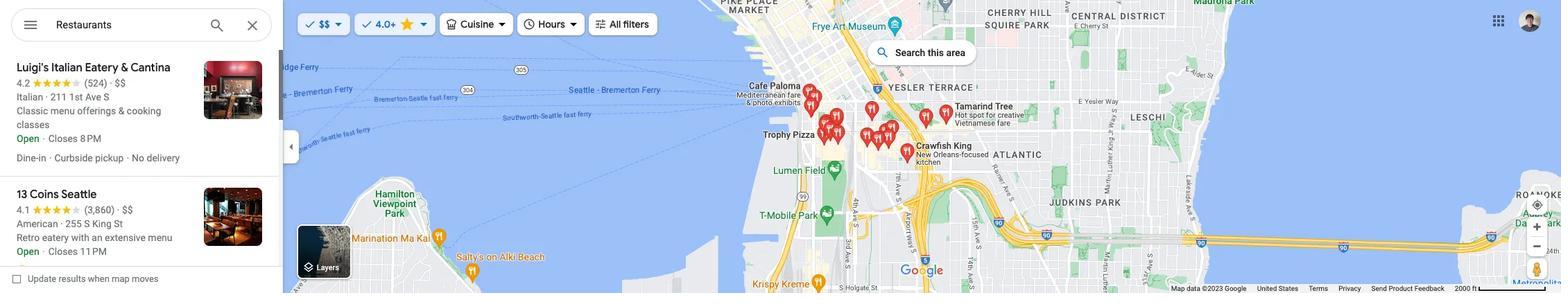 Task type: locate. For each thing, give the bounding box(es) containing it.
all filters button
[[589, 9, 657, 40]]

send
[[1372, 285, 1387, 293]]

collapse side panel image
[[284, 139, 299, 154]]

None field
[[56, 17, 198, 33]]

update
[[28, 274, 56, 284]]

$$ button
[[298, 9, 350, 40]]

feedback
[[1415, 285, 1445, 293]]

terms button
[[1309, 284, 1328, 293]]

area
[[946, 47, 966, 58]]

Restaurants field
[[11, 8, 272, 42]]

states
[[1279, 285, 1299, 293]]

footer containing map data ©2023 google
[[1171, 284, 1455, 293]]

4.0+ button
[[354, 9, 436, 40]]

cuisine
[[461, 18, 494, 31]]

none field inside restaurants field
[[56, 17, 198, 33]]

united
[[1257, 285, 1277, 293]]

search this area button
[[868, 40, 977, 65]]

map data ©2023 google
[[1171, 285, 1247, 293]]

2000 ft button
[[1455, 285, 1547, 293]]

search this area
[[895, 47, 966, 58]]

Update results when map moves checkbox
[[12, 271, 159, 288]]

privacy
[[1339, 285, 1361, 293]]

google
[[1225, 285, 1247, 293]]

privacy button
[[1339, 284, 1361, 293]]

footer inside google maps element
[[1171, 284, 1455, 293]]

this
[[928, 47, 944, 58]]

united states
[[1257, 285, 1299, 293]]

©2023
[[1202, 285, 1223, 293]]

send product feedback
[[1372, 285, 1445, 293]]

results for restaurants feed
[[0, 50, 283, 293]]

product
[[1389, 285, 1413, 293]]

4.0+
[[376, 18, 396, 31]]

footer
[[1171, 284, 1455, 293]]



Task type: vqa. For each thing, say whether or not it's contained in the screenshot.
$$
yes



Task type: describe. For each thing, give the bounding box(es) containing it.
show street view coverage image
[[1527, 259, 1547, 280]]

 search field
[[11, 8, 272, 44]]

zoom out image
[[1532, 241, 1543, 252]]

united states button
[[1257, 284, 1299, 293]]

map
[[1171, 285, 1185, 293]]

zoom in image
[[1532, 222, 1543, 232]]

data
[[1187, 285, 1201, 293]]

ft
[[1472, 285, 1477, 293]]

layers
[[317, 264, 339, 273]]

results
[[59, 274, 86, 284]]

cuisine button
[[440, 9, 513, 40]]

map
[[112, 274, 130, 284]]

all filters
[[610, 18, 649, 31]]

 button
[[11, 8, 50, 44]]

all
[[610, 18, 621, 31]]

search
[[895, 47, 926, 58]]

send product feedback button
[[1372, 284, 1445, 293]]

filters
[[623, 18, 649, 31]]

hours
[[538, 18, 565, 31]]

when
[[88, 274, 109, 284]]


[[22, 15, 39, 35]]

2000
[[1455, 285, 1471, 293]]

$$
[[319, 18, 330, 31]]

update results when map moves
[[28, 274, 159, 284]]

2000 ft
[[1455, 285, 1477, 293]]

terms
[[1309, 285, 1328, 293]]

google maps element
[[0, 0, 1561, 293]]

moves
[[132, 274, 159, 284]]

hours button
[[518, 9, 585, 40]]

show your location image
[[1531, 199, 1544, 212]]



